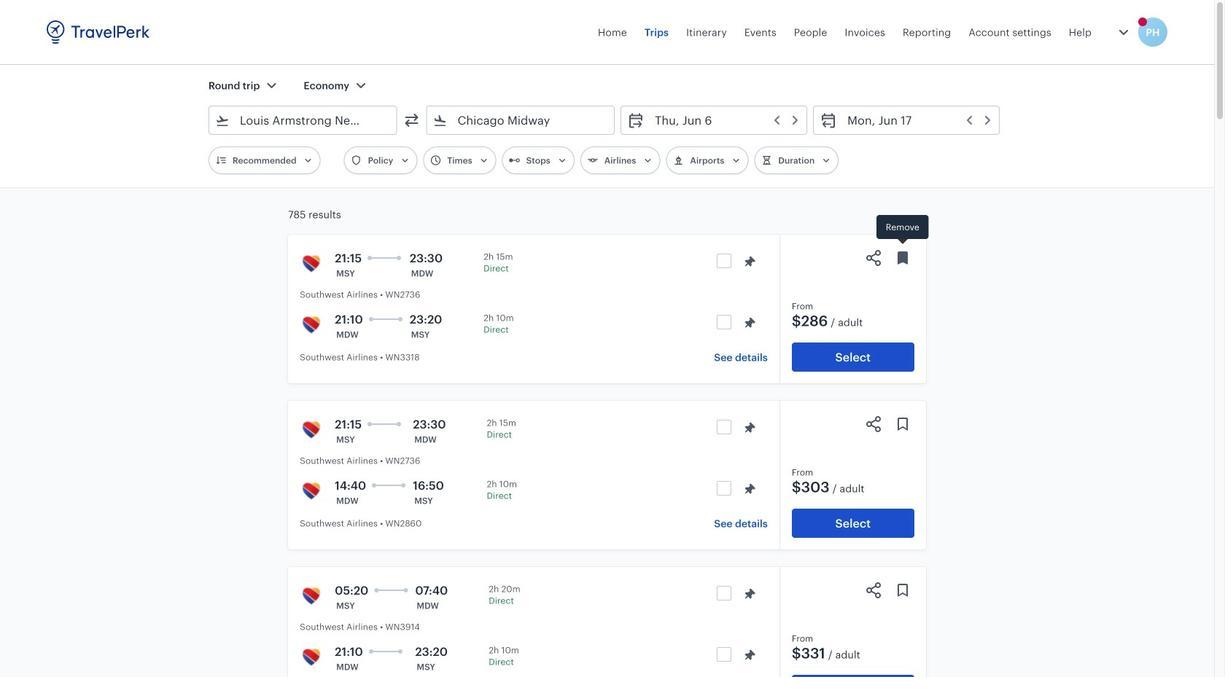 Task type: locate. For each thing, give the bounding box(es) containing it.
2 southwest airlines image from the top
[[300, 585, 323, 609]]

1 southwest airlines image from the top
[[300, 252, 323, 276]]

1 southwest airlines image from the top
[[300, 419, 323, 442]]

southwest airlines image
[[300, 252, 323, 276], [300, 314, 323, 337], [300, 480, 323, 504], [300, 647, 323, 670]]

0 vertical spatial southwest airlines image
[[300, 419, 323, 442]]

southwest airlines image for 3rd southwest airlines image from the top
[[300, 419, 323, 442]]

southwest airlines image
[[300, 419, 323, 442], [300, 585, 323, 609]]

4 southwest airlines image from the top
[[300, 647, 323, 670]]

southwest airlines image for fourth southwest airlines image from the top of the page
[[300, 585, 323, 609]]

tooltip
[[877, 215, 929, 247]]

2 southwest airlines image from the top
[[300, 314, 323, 337]]

1 vertical spatial southwest airlines image
[[300, 585, 323, 609]]



Task type: describe. For each thing, give the bounding box(es) containing it.
To search field
[[448, 109, 596, 132]]

From search field
[[230, 109, 378, 132]]

Depart field
[[645, 109, 801, 132]]

Return field
[[838, 109, 994, 132]]

3 southwest airlines image from the top
[[300, 480, 323, 504]]



Task type: vqa. For each thing, say whether or not it's contained in the screenshot.
5th Southwest Airlines icon from the bottom of the page
yes



